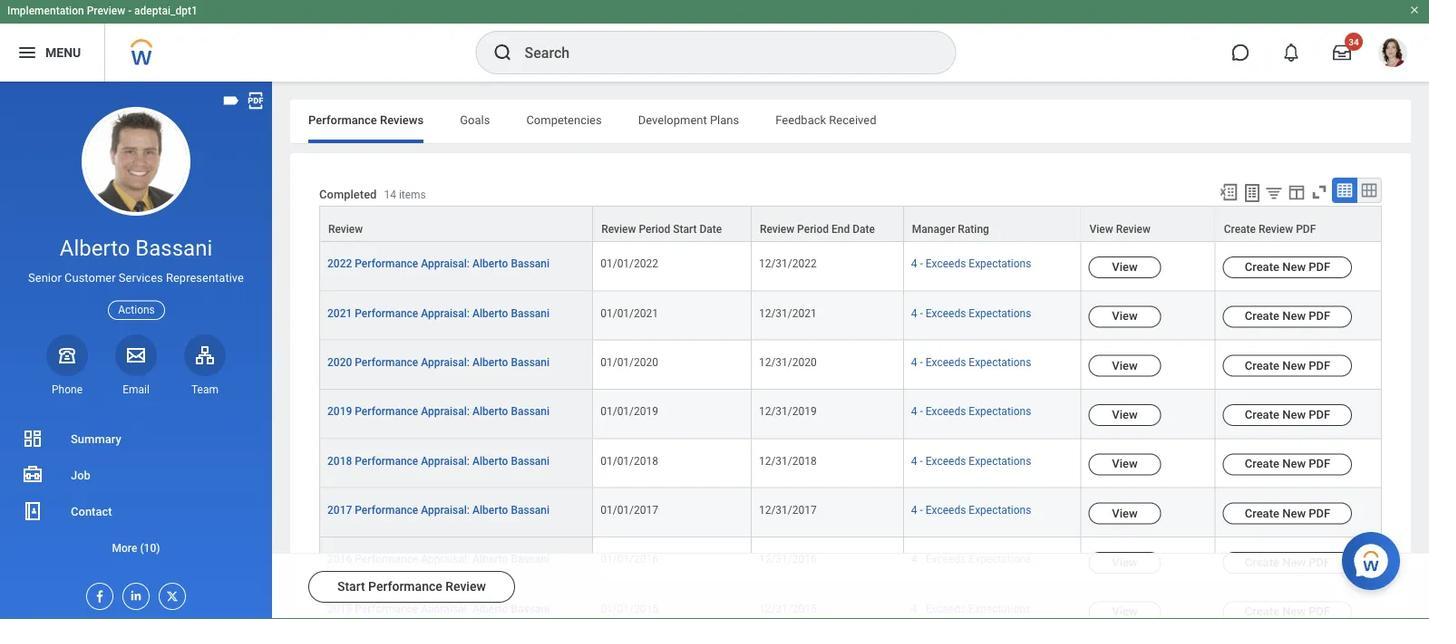 Task type: locate. For each thing, give the bounding box(es) containing it.
1 4 - exceeds expectations link from the top
[[911, 258, 1031, 270]]

1 expectations from the top
[[969, 258, 1031, 270]]

2 4 - exceeds expectations link from the top
[[911, 307, 1031, 320]]

1 date from the left
[[700, 223, 722, 236]]

Search Workday  search field
[[525, 33, 918, 73]]

period
[[639, 223, 670, 236], [797, 223, 829, 236]]

12/31/2022
[[759, 258, 817, 270]]

performance for 2021
[[355, 307, 418, 320]]

phone alberto bassani element
[[46, 383, 88, 397]]

4 exceeds from the top
[[926, 405, 966, 418]]

start inside 'start performance review' button
[[337, 579, 365, 594]]

create new pdf
[[1245, 260, 1330, 274], [1245, 309, 1330, 323], [1245, 359, 1330, 372], [1245, 408, 1330, 421], [1245, 457, 1330, 471], [1245, 506, 1330, 520], [1245, 556, 1330, 569], [1245, 605, 1330, 619]]

performance reviews
[[308, 113, 424, 126]]

period inside review period end date popup button
[[797, 223, 829, 236]]

-
[[128, 5, 132, 17], [920, 258, 923, 270], [920, 307, 923, 320], [920, 356, 923, 369], [920, 405, 923, 418], [920, 455, 923, 467], [920, 504, 923, 517], [920, 553, 923, 566], [920, 602, 923, 615]]

5 4 - exceeds expectations from the top
[[911, 455, 1031, 467]]

1 exceeds from the top
[[926, 258, 966, 270]]

1 4 - exceeds expectations from the top
[[911, 258, 1031, 270]]

3 create new pdf from the top
[[1245, 359, 1330, 372]]

development plans
[[638, 113, 739, 126]]

7 view button from the top
[[1089, 552, 1161, 574]]

alberto up 2016 performance appraisal: alberto bassani
[[472, 504, 508, 517]]

3 4 - exceeds expectations from the top
[[911, 356, 1031, 369]]

appraisal: for 2019
[[421, 405, 470, 418]]

row up 12/31/2018
[[319, 390, 1382, 439]]

4 - exceeds expectations for 12/31/2015
[[911, 602, 1031, 615]]

alberto for 2019 performance appraisal: alberto bassani
[[472, 405, 508, 418]]

4 for 12/31/2015
[[911, 602, 917, 615]]

12/31/2019
[[759, 405, 817, 418]]

row
[[319, 206, 1382, 242], [319, 242, 1382, 291], [319, 291, 1382, 341], [319, 341, 1382, 390], [319, 390, 1382, 439], [319, 439, 1382, 488], [319, 488, 1382, 538], [319, 538, 1382, 587], [319, 587, 1382, 619]]

review inside button
[[445, 579, 486, 594]]

performance left reviews
[[308, 113, 377, 126]]

more (10)
[[112, 542, 160, 554]]

exceeds for 12/31/2016
[[926, 553, 966, 566]]

performance right 2022
[[355, 258, 418, 270]]

4 view button from the top
[[1089, 404, 1161, 426]]

contact image
[[22, 501, 44, 522]]

2 date from the left
[[853, 223, 875, 236]]

period left the 'end' at the top right
[[797, 223, 829, 236]]

toolbar
[[1211, 178, 1382, 206]]

6 expectations from the top
[[969, 504, 1031, 517]]

1 create new pdf from the top
[[1245, 260, 1330, 274]]

pdf for 5th create new pdf button from the bottom
[[1309, 408, 1330, 421]]

row up the 12/31/2017 at right bottom
[[319, 439, 1382, 488]]

4 - exceeds expectations for 12/31/2018
[[911, 455, 1031, 467]]

6 4 from the top
[[911, 504, 917, 517]]

create review pdf button
[[1216, 207, 1381, 241]]

3 4 from the top
[[911, 356, 917, 369]]

3 exceeds from the top
[[926, 356, 966, 369]]

- for 12/31/2022
[[920, 258, 923, 270]]

2017
[[327, 504, 352, 517]]

4
[[911, 258, 917, 270], [911, 307, 917, 320], [911, 356, 917, 369], [911, 405, 917, 418], [911, 455, 917, 467], [911, 504, 917, 517], [911, 553, 917, 566], [911, 602, 917, 615]]

review
[[328, 223, 363, 236], [601, 223, 636, 236], [760, 223, 794, 236], [1116, 223, 1151, 236], [1259, 223, 1293, 236], [445, 579, 486, 594]]

4 4 from the top
[[911, 405, 917, 418]]

new for 5th create new pdf button from the top of the page
[[1282, 457, 1306, 471]]

2 row from the top
[[319, 242, 1382, 291]]

search image
[[492, 42, 514, 63]]

rating
[[958, 223, 989, 236]]

1 period from the left
[[639, 223, 670, 236]]

facebook image
[[87, 584, 107, 604]]

new for second create new pdf button from the top
[[1282, 309, 1306, 323]]

phone image
[[54, 344, 80, 366]]

5 appraisal: from the top
[[421, 455, 470, 467]]

3 4 - exceeds expectations link from the top
[[911, 356, 1031, 369]]

5 expectations from the top
[[969, 455, 1031, 467]]

7 4 - exceeds expectations link from the top
[[911, 553, 1031, 566]]

2019 performance appraisal: alberto bassani link
[[327, 405, 550, 418]]

4 4 - exceeds expectations link from the top
[[911, 405, 1031, 418]]

7 4 - exceeds expectations from the top
[[911, 553, 1031, 566]]

received
[[829, 113, 876, 126]]

pdf for first create new pdf button from the top
[[1309, 260, 1330, 274]]

6 create new pdf from the top
[[1245, 506, 1330, 520]]

bassani for 2016 performance appraisal: alberto bassani
[[511, 553, 550, 566]]

performance
[[308, 113, 377, 126], [355, 258, 418, 270], [355, 307, 418, 320], [355, 356, 418, 369], [355, 405, 418, 418], [355, 455, 418, 467], [355, 504, 418, 517], [355, 553, 418, 566], [368, 579, 442, 594], [355, 602, 418, 615]]

date for review period end date
[[853, 223, 875, 236]]

performance right 2021
[[355, 307, 418, 320]]

5 create new pdf button from the top
[[1223, 454, 1352, 475]]

7 expectations from the top
[[969, 553, 1031, 566]]

email
[[123, 383, 149, 396]]

2018 performance appraisal: alberto bassani
[[327, 455, 550, 467]]

development
[[638, 113, 707, 126]]

6 exceeds from the top
[[926, 504, 966, 517]]

appraisal: up start performance review
[[421, 553, 470, 566]]

alberto down 2016 performance appraisal: alberto bassani
[[472, 602, 508, 615]]

view inside view review popup button
[[1089, 223, 1113, 236]]

alberto for 2015 performance appraisal: alberto bassani
[[472, 602, 508, 615]]

4 for 12/31/2020
[[911, 356, 917, 369]]

mail image
[[125, 344, 147, 366]]

2015
[[327, 602, 352, 615]]

1 vertical spatial start
[[337, 579, 365, 594]]

plans
[[710, 113, 739, 126]]

more (10) button
[[0, 537, 272, 559]]

2 create new pdf from the top
[[1245, 309, 1330, 323]]

4 for 12/31/2022
[[911, 258, 917, 270]]

view
[[1089, 223, 1113, 236], [1112, 260, 1138, 274], [1112, 309, 1138, 323], [1112, 359, 1138, 372], [1112, 408, 1138, 421], [1112, 457, 1138, 471], [1112, 506, 1138, 520], [1112, 556, 1138, 569], [1112, 605, 1138, 619]]

review inside popup button
[[1259, 223, 1293, 236]]

5 exceeds from the top
[[926, 455, 966, 467]]

5 new from the top
[[1282, 457, 1306, 471]]

7 exceeds from the top
[[926, 553, 966, 566]]

view for sixth view button from the top of the page
[[1112, 506, 1138, 520]]

3 appraisal: from the top
[[421, 356, 470, 369]]

period inside review period start date 'popup button'
[[639, 223, 670, 236]]

2 exceeds from the top
[[926, 307, 966, 320]]

pdf
[[1296, 223, 1316, 236], [1309, 260, 1330, 274], [1309, 309, 1330, 323], [1309, 359, 1330, 372], [1309, 408, 1330, 421], [1309, 457, 1330, 471], [1309, 506, 1330, 520], [1309, 556, 1330, 569], [1309, 605, 1330, 619]]

appraisal: down start performance review
[[421, 602, 470, 615]]

start inside review period start date 'popup button'
[[673, 223, 697, 236]]

more (10) button
[[0, 530, 272, 566]]

alberto for 2020 performance appraisal: alberto bassani
[[472, 356, 508, 369]]

create new pdf for first create new pdf button from the bottom of the page
[[1245, 605, 1330, 619]]

select to filter grid data image
[[1264, 183, 1284, 202]]

performance for 2020
[[355, 356, 418, 369]]

create new pdf for first create new pdf button from the top
[[1245, 260, 1330, 274]]

8 new from the top
[[1282, 605, 1306, 619]]

exceeds for 12/31/2022
[[926, 258, 966, 270]]

2 expectations from the top
[[969, 307, 1031, 320]]

- for 12/31/2017
[[920, 504, 923, 517]]

performance for 2016
[[355, 553, 418, 566]]

row up 12/31/2022 in the right top of the page
[[319, 206, 1382, 242]]

row up 12/31/2020
[[319, 291, 1382, 341]]

review period end date
[[760, 223, 875, 236]]

senior customer services representative
[[28, 271, 244, 285]]

appraisal: down 2020 performance appraisal: alberto bassani
[[421, 405, 470, 418]]

x image
[[160, 584, 180, 604]]

2022
[[327, 258, 352, 270]]

expectations for 12/31/2021
[[969, 307, 1031, 320]]

justify image
[[16, 42, 38, 63]]

appraisal:
[[421, 258, 470, 270], [421, 307, 470, 320], [421, 356, 470, 369], [421, 405, 470, 418], [421, 455, 470, 467], [421, 504, 470, 517], [421, 553, 470, 566], [421, 602, 470, 615]]

row up 12/31/2015
[[319, 538, 1382, 587]]

alberto up 2019 performance appraisal: alberto bassani
[[472, 356, 508, 369]]

performance inside button
[[368, 579, 442, 594]]

expectations for 12/31/2022
[[969, 258, 1031, 270]]

alberto
[[60, 235, 130, 261], [472, 258, 508, 270], [472, 307, 508, 320], [472, 356, 508, 369], [472, 405, 508, 418], [472, 455, 508, 467], [472, 504, 508, 517], [472, 553, 508, 566], [472, 602, 508, 615]]

4 create new pdf from the top
[[1245, 408, 1330, 421]]

implementation preview -   adeptai_dpt1
[[7, 5, 198, 17]]

alberto for 2018 performance appraisal: alberto bassani
[[472, 455, 508, 467]]

create new pdf for 7th create new pdf button
[[1245, 556, 1330, 569]]

3 new from the top
[[1282, 359, 1306, 372]]

2016 performance appraisal: alberto bassani
[[327, 553, 550, 566]]

tab list
[[290, 100, 1411, 143]]

email button
[[115, 334, 157, 397]]

4 - exceeds expectations link
[[911, 258, 1031, 270], [911, 307, 1031, 320], [911, 356, 1031, 369], [911, 405, 1031, 418], [911, 455, 1031, 467], [911, 504, 1031, 517], [911, 553, 1031, 566], [911, 602, 1031, 615]]

2 period from the left
[[797, 223, 829, 236]]

2 appraisal: from the top
[[421, 307, 470, 320]]

reviews
[[380, 113, 424, 126]]

5 create new pdf from the top
[[1245, 457, 1330, 471]]

new for first create new pdf button from the bottom of the page
[[1282, 605, 1306, 619]]

alberto bassani
[[60, 235, 212, 261]]

pdf for create review pdf popup button
[[1296, 223, 1316, 236]]

bassani for 2022 performance appraisal: alberto bassani
[[511, 258, 550, 270]]

8 appraisal: from the top
[[421, 602, 470, 615]]

- for 12/31/2016
[[920, 553, 923, 566]]

bassani for 2015 performance appraisal: alberto bassani
[[511, 602, 550, 615]]

close environment banner image
[[1409, 5, 1420, 15]]

exceeds for 12/31/2020
[[926, 356, 966, 369]]

manager rating
[[912, 223, 989, 236]]

8 create new pdf button from the top
[[1223, 602, 1352, 619]]

create review pdf
[[1224, 223, 1316, 236]]

bassani for 2017 performance appraisal: alberto bassani
[[511, 504, 550, 517]]

performance up 2015 performance appraisal: alberto bassani
[[368, 579, 442, 594]]

period for end
[[797, 223, 829, 236]]

view review button
[[1081, 207, 1215, 241]]

01/01/2020
[[600, 356, 658, 369]]

appraisal: down review popup button at the top of page
[[421, 258, 470, 270]]

2017 performance appraisal: alberto bassani link
[[327, 504, 550, 517]]

2 4 - exceeds expectations from the top
[[911, 307, 1031, 320]]

alberto up 2017 performance appraisal: alberto bassani
[[472, 455, 508, 467]]

1 view button from the top
[[1089, 257, 1161, 278]]

list
[[0, 421, 272, 566]]

expectations for 12/31/2019
[[969, 405, 1031, 418]]

row up 12/31/2019
[[319, 341, 1382, 390]]

8 exceeds from the top
[[926, 602, 966, 615]]

4 - exceeds expectations for 12/31/2019
[[911, 405, 1031, 418]]

1 4 from the top
[[911, 258, 917, 270]]

alberto inside navigation pane region
[[60, 235, 130, 261]]

0 horizontal spatial start
[[337, 579, 365, 594]]

job image
[[22, 464, 44, 486]]

feedback
[[775, 113, 826, 126]]

4 - exceeds expectations for 12/31/2020
[[911, 356, 1031, 369]]

alberto down review popup button at the top of page
[[472, 258, 508, 270]]

5 4 from the top
[[911, 455, 917, 467]]

appraisal: up 2017 performance appraisal: alberto bassani
[[421, 455, 470, 467]]

8 create new pdf from the top
[[1245, 605, 1330, 619]]

4 appraisal: from the top
[[421, 405, 470, 418]]

6 appraisal: from the top
[[421, 504, 470, 517]]

1 horizontal spatial date
[[853, 223, 875, 236]]

new for 5th create new pdf button from the bottom
[[1282, 408, 1306, 421]]

1 horizontal spatial period
[[797, 223, 829, 236]]

alberto up customer
[[60, 235, 130, 261]]

appraisal: up 2019 performance appraisal: alberto bassani
[[421, 356, 470, 369]]

4 expectations from the top
[[969, 405, 1031, 418]]

performance down start performance review
[[355, 602, 418, 615]]

pdf for 6th create new pdf button
[[1309, 506, 1330, 520]]

2018
[[327, 455, 352, 467]]

pdf for 7th create new pdf button
[[1309, 556, 1330, 569]]

performance right the 2018
[[355, 455, 418, 467]]

alberto for 2022 performance appraisal: alberto bassani
[[472, 258, 508, 270]]

performance right '2017'
[[355, 504, 418, 517]]

date inside 'popup button'
[[700, 223, 722, 236]]

manager rating button
[[904, 207, 1080, 241]]

3 expectations from the top
[[969, 356, 1031, 369]]

4 - exceeds expectations link for 12/31/2022
[[911, 258, 1031, 270]]

pdf for first create new pdf button from the bottom of the page
[[1309, 605, 1330, 619]]

performance up start performance review
[[355, 553, 418, 566]]

8 expectations from the top
[[969, 602, 1031, 615]]

4 - exceeds expectations for 12/31/2021
[[911, 307, 1031, 320]]

7 appraisal: from the top
[[421, 553, 470, 566]]

implementation
[[7, 5, 84, 17]]

7 4 from the top
[[911, 553, 917, 566]]

expectations
[[969, 258, 1031, 270], [969, 307, 1031, 320], [969, 356, 1031, 369], [969, 405, 1031, 418], [969, 455, 1031, 467], [969, 504, 1031, 517], [969, 553, 1031, 566], [969, 602, 1031, 615]]

phone button
[[46, 334, 88, 397]]

8 4 - exceeds expectations from the top
[[911, 602, 1031, 615]]

4 - exceeds expectations
[[911, 258, 1031, 270], [911, 307, 1031, 320], [911, 356, 1031, 369], [911, 405, 1031, 418], [911, 455, 1031, 467], [911, 504, 1031, 517], [911, 553, 1031, 566], [911, 602, 1031, 615]]

1 new from the top
[[1282, 260, 1306, 274]]

expectations for 12/31/2016
[[969, 553, 1031, 566]]

performance for 2018
[[355, 455, 418, 467]]

2019
[[327, 405, 352, 418]]

4 4 - exceeds expectations from the top
[[911, 405, 1031, 418]]

alberto down 2020 performance appraisal: alberto bassani
[[472, 405, 508, 418]]

date inside popup button
[[853, 223, 875, 236]]

2017 performance appraisal: alberto bassani
[[327, 504, 550, 517]]

0 horizontal spatial period
[[639, 223, 670, 236]]

manager
[[912, 223, 955, 236]]

start performance review button
[[308, 571, 515, 603]]

date
[[700, 223, 722, 236], [853, 223, 875, 236]]

1 row from the top
[[319, 206, 1382, 242]]

0 vertical spatial start
[[673, 223, 697, 236]]

- for 12/31/2018
[[920, 455, 923, 467]]

6 4 - exceeds expectations from the top
[[911, 504, 1031, 517]]

2 4 from the top
[[911, 307, 917, 320]]

exceeds
[[926, 258, 966, 270], [926, 307, 966, 320], [926, 356, 966, 369], [926, 405, 966, 418], [926, 455, 966, 467], [926, 504, 966, 517], [926, 553, 966, 566], [926, 602, 966, 615]]

create new pdf for 5th create new pdf button from the bottom
[[1245, 408, 1330, 421]]

row down 12/31/2016
[[319, 587, 1382, 619]]

appraisal: down 2018 performance appraisal: alberto bassani
[[421, 504, 470, 517]]

period up '01/01/2022'
[[639, 223, 670, 236]]

create new pdf button
[[1223, 257, 1352, 278], [1223, 306, 1352, 328], [1223, 355, 1352, 377], [1223, 404, 1352, 426], [1223, 454, 1352, 475], [1223, 503, 1352, 525], [1223, 552, 1352, 574], [1223, 602, 1352, 619]]

6 4 - exceeds expectations link from the top
[[911, 504, 1031, 517]]

create new pdf for 5th create new pdf button from the top of the page
[[1245, 457, 1330, 471]]

appraisal: up 2020 performance appraisal: alberto bassani
[[421, 307, 470, 320]]

8 4 - exceeds expectations link from the top
[[911, 602, 1031, 615]]

expectations for 12/31/2020
[[969, 356, 1031, 369]]

new
[[1282, 260, 1306, 274], [1282, 309, 1306, 323], [1282, 359, 1306, 372], [1282, 408, 1306, 421], [1282, 457, 1306, 471], [1282, 506, 1306, 520], [1282, 556, 1306, 569], [1282, 605, 1306, 619]]

0 horizontal spatial date
[[700, 223, 722, 236]]

navigation pane region
[[0, 82, 272, 619]]

2 new from the top
[[1282, 309, 1306, 323]]

alberto for 2016 performance appraisal: alberto bassani
[[472, 553, 508, 566]]

job
[[71, 468, 91, 482]]

7 new from the top
[[1282, 556, 1306, 569]]

7 create new pdf button from the top
[[1223, 552, 1352, 574]]

row up 12/31/2016
[[319, 488, 1382, 538]]

2020 performance appraisal: alberto bassani
[[327, 356, 550, 369]]

fullscreen image
[[1309, 182, 1329, 202]]

view for 8th view button from the bottom of the page
[[1112, 260, 1138, 274]]

pdf inside popup button
[[1296, 223, 1316, 236]]

7 row from the top
[[319, 488, 1382, 538]]

1 horizontal spatial start
[[673, 223, 697, 236]]

performance right 2019
[[355, 405, 418, 418]]

alberto down 2017 performance appraisal: alberto bassani link at the bottom left of page
[[472, 553, 508, 566]]

alberto up 2020 performance appraisal: alberto bassani
[[472, 307, 508, 320]]

create inside popup button
[[1224, 223, 1256, 236]]

8 4 from the top
[[911, 602, 917, 615]]

click to view/edit grid preferences image
[[1287, 182, 1307, 202]]

7 create new pdf from the top
[[1245, 556, 1330, 569]]

new for 6th create new pdf button from the bottom of the page
[[1282, 359, 1306, 372]]

5 4 - exceeds expectations link from the top
[[911, 455, 1031, 467]]

2021
[[327, 307, 352, 320]]

4 new from the top
[[1282, 408, 1306, 421]]

period for start
[[639, 223, 670, 236]]

performance right 2020
[[355, 356, 418, 369]]

actions
[[118, 304, 155, 317]]

6 new from the top
[[1282, 506, 1306, 520]]

row down the 'end' at the top right
[[319, 242, 1382, 291]]

6 create new pdf button from the top
[[1223, 503, 1352, 525]]

1 appraisal: from the top
[[421, 258, 470, 270]]

4 - exceeds expectations link for 12/31/2018
[[911, 455, 1031, 467]]

01/01/2022
[[600, 258, 658, 270]]

34
[[1349, 36, 1359, 47]]

appraisal: for 2017
[[421, 504, 470, 517]]



Task type: vqa. For each thing, say whether or not it's contained in the screenshot.
Workers with Customer Service Experience
no



Task type: describe. For each thing, give the bounding box(es) containing it.
senior
[[28, 271, 61, 285]]

view for seventh view button from the top
[[1112, 556, 1138, 569]]

4 row from the top
[[319, 341, 1382, 390]]

new for first create new pdf button from the top
[[1282, 260, 1306, 274]]

5 view button from the top
[[1089, 454, 1161, 475]]

2020 performance appraisal: alberto bassani link
[[327, 356, 550, 369]]

4 for 12/31/2016
[[911, 553, 917, 566]]

01/01/2015
[[600, 602, 658, 615]]

profile logan mcneil image
[[1378, 38, 1407, 71]]

export to excel image
[[1219, 182, 1239, 202]]

4 - exceeds expectations link for 12/31/2021
[[911, 307, 1031, 320]]

performance for 2015
[[355, 602, 418, 615]]

actions button
[[108, 301, 165, 320]]

representative
[[166, 271, 244, 285]]

items
[[399, 188, 426, 201]]

linkedin image
[[123, 584, 143, 603]]

table image
[[1336, 181, 1354, 199]]

12/31/2016
[[759, 553, 817, 566]]

4 - exceeds expectations link for 12/31/2019
[[911, 405, 1031, 418]]

2022 performance appraisal: alberto bassani link
[[327, 258, 550, 270]]

summary image
[[22, 428, 44, 450]]

pdf for second create new pdf button from the top
[[1309, 309, 1330, 323]]

alberto for 2021 performance appraisal: alberto bassani
[[472, 307, 508, 320]]

bassani for 2020 performance appraisal: alberto bassani
[[511, 356, 550, 369]]

menu
[[45, 45, 81, 60]]

menu banner
[[0, 0, 1429, 82]]

exceeds for 12/31/2019
[[926, 405, 966, 418]]

9 row from the top
[[319, 587, 1382, 619]]

2 view button from the top
[[1089, 306, 1161, 328]]

team alberto bassani element
[[184, 383, 226, 397]]

01/01/2018
[[600, 455, 658, 467]]

4 for 12/31/2019
[[911, 405, 917, 418]]

performance for start
[[368, 579, 442, 594]]

view for 1st view button from the bottom
[[1112, 605, 1138, 619]]

- for 12/31/2019
[[920, 405, 923, 418]]

expectations for 12/31/2017
[[969, 504, 1031, 517]]

review inside 'popup button'
[[601, 223, 636, 236]]

2015 performance appraisal: alberto bassani
[[327, 602, 550, 615]]

expectations for 12/31/2018
[[969, 455, 1031, 467]]

01/01/2016
[[600, 553, 658, 566]]

2018 performance appraisal: alberto bassani link
[[327, 455, 550, 467]]

view printable version (pdf) image
[[246, 91, 266, 111]]

competencies
[[526, 113, 602, 126]]

view for third view button from the top
[[1112, 359, 1138, 372]]

view for seventh view button from the bottom of the page
[[1112, 309, 1138, 323]]

adeptai_dpt1
[[134, 5, 198, 17]]

4 - exceeds expectations link for 12/31/2016
[[911, 553, 1031, 566]]

notifications large image
[[1282, 44, 1300, 62]]

- inside menu banner
[[128, 5, 132, 17]]

appraisal: for 2016
[[421, 553, 470, 566]]

tab list containing performance reviews
[[290, 100, 1411, 143]]

create new pdf for 6th create new pdf button
[[1245, 506, 1330, 520]]

feedback received
[[775, 113, 876, 126]]

completed
[[319, 187, 377, 201]]

view for fifth view button from the top
[[1112, 457, 1138, 471]]

job link
[[0, 457, 272, 493]]

01/01/2021
[[600, 307, 658, 320]]

email alberto bassani element
[[115, 383, 157, 397]]

tag image
[[221, 91, 241, 111]]

4 - exceeds expectations link for 12/31/2020
[[911, 356, 1031, 369]]

menu button
[[0, 24, 104, 82]]

8 view button from the top
[[1089, 602, 1161, 619]]

summary
[[71, 432, 121, 446]]

goals
[[460, 113, 490, 126]]

alberto for 2017 performance appraisal: alberto bassani
[[472, 504, 508, 517]]

2019 performance appraisal: alberto bassani
[[327, 405, 550, 418]]

4 for 12/31/2017
[[911, 504, 917, 517]]

preview
[[87, 5, 125, 17]]

01/01/2019
[[600, 405, 658, 418]]

appraisal: for 2015
[[421, 602, 470, 615]]

2016 performance appraisal: alberto bassani link
[[327, 553, 550, 566]]

start performance review
[[337, 579, 486, 594]]

more
[[112, 542, 137, 554]]

team
[[191, 383, 219, 396]]

4 - exceeds expectations for 12/31/2017
[[911, 504, 1031, 517]]

8 row from the top
[[319, 538, 1382, 587]]

review period end date button
[[752, 207, 903, 241]]

performance for 2017
[[355, 504, 418, 517]]

export to worksheets image
[[1241, 182, 1263, 204]]

new for 7th create new pdf button
[[1282, 556, 1306, 569]]

review period start date button
[[593, 207, 751, 241]]

2016
[[327, 553, 352, 566]]

exceeds for 12/31/2018
[[926, 455, 966, 467]]

expectations for 12/31/2015
[[969, 602, 1031, 615]]

pdf for 5th create new pdf button from the top of the page
[[1309, 457, 1330, 471]]

4 - exceeds expectations for 12/31/2016
[[911, 553, 1031, 566]]

view for fifth view button from the bottom
[[1112, 408, 1138, 421]]

customer
[[64, 271, 116, 285]]

bassani for 2019 performance appraisal: alberto bassani
[[511, 405, 550, 418]]

2021 performance appraisal: alberto bassani
[[327, 307, 550, 320]]

2021 performance appraisal: alberto bassani link
[[327, 307, 550, 320]]

3 row from the top
[[319, 291, 1382, 341]]

34 button
[[1322, 33, 1363, 73]]

5 row from the top
[[319, 390, 1382, 439]]

1 create new pdf button from the top
[[1223, 257, 1352, 278]]

2015 performance appraisal: alberto bassani link
[[327, 602, 550, 615]]

appraisal: for 2022
[[421, 258, 470, 270]]

(10)
[[140, 542, 160, 554]]

bassani for 2021 performance appraisal: alberto bassani
[[511, 307, 550, 320]]

exceeds for 12/31/2015
[[926, 602, 966, 615]]

performance for 2019
[[355, 405, 418, 418]]

14
[[384, 188, 396, 201]]

create new pdf for 6th create new pdf button from the bottom of the page
[[1245, 359, 1330, 372]]

end
[[832, 223, 850, 236]]

2022 performance appraisal: alberto bassani
[[327, 258, 550, 270]]

12/31/2018
[[759, 455, 817, 467]]

bassani for 2018 performance appraisal: alberto bassani
[[511, 455, 550, 467]]

4 - exceeds expectations link for 12/31/2017
[[911, 504, 1031, 517]]

3 view button from the top
[[1089, 355, 1161, 377]]

4 for 12/31/2021
[[911, 307, 917, 320]]

completed 14 items
[[319, 187, 426, 201]]

3 create new pdf button from the top
[[1223, 355, 1352, 377]]

6 view button from the top
[[1089, 503, 1161, 525]]

6 row from the top
[[319, 439, 1382, 488]]

inbox large image
[[1333, 44, 1351, 62]]

4 for 12/31/2018
[[911, 455, 917, 467]]

row containing review
[[319, 206, 1382, 242]]

01/01/2017
[[600, 504, 658, 517]]

12/31/2017
[[759, 504, 817, 517]]

summary link
[[0, 421, 272, 457]]

contact link
[[0, 493, 272, 530]]

appraisal: for 2021
[[421, 307, 470, 320]]

exceeds for 12/31/2021
[[926, 307, 966, 320]]

2 create new pdf button from the top
[[1223, 306, 1352, 328]]

performance for 2022
[[355, 258, 418, 270]]

date for review period start date
[[700, 223, 722, 236]]

team link
[[184, 334, 226, 397]]

- for 12/31/2021
[[920, 307, 923, 320]]

review button
[[320, 207, 592, 241]]

12/31/2015
[[759, 602, 817, 615]]

services
[[119, 271, 163, 285]]

expand table image
[[1360, 181, 1378, 199]]

phone
[[52, 383, 83, 396]]

view team image
[[194, 344, 216, 366]]

create new pdf for second create new pdf button from the top
[[1245, 309, 1330, 323]]

12/31/2020
[[759, 356, 817, 369]]

bassani inside navigation pane region
[[135, 235, 212, 261]]

list containing summary
[[0, 421, 272, 566]]

pdf for 6th create new pdf button from the bottom of the page
[[1309, 359, 1330, 372]]

- for 12/31/2015
[[920, 602, 923, 615]]

- for 12/31/2020
[[920, 356, 923, 369]]

12/31/2021
[[759, 307, 817, 320]]

exceeds for 12/31/2017
[[926, 504, 966, 517]]

appraisal: for 2018
[[421, 455, 470, 467]]

appraisal: for 2020
[[421, 356, 470, 369]]

review period start date
[[601, 223, 722, 236]]

view review
[[1089, 223, 1151, 236]]

2020
[[327, 356, 352, 369]]

4 create new pdf button from the top
[[1223, 404, 1352, 426]]



